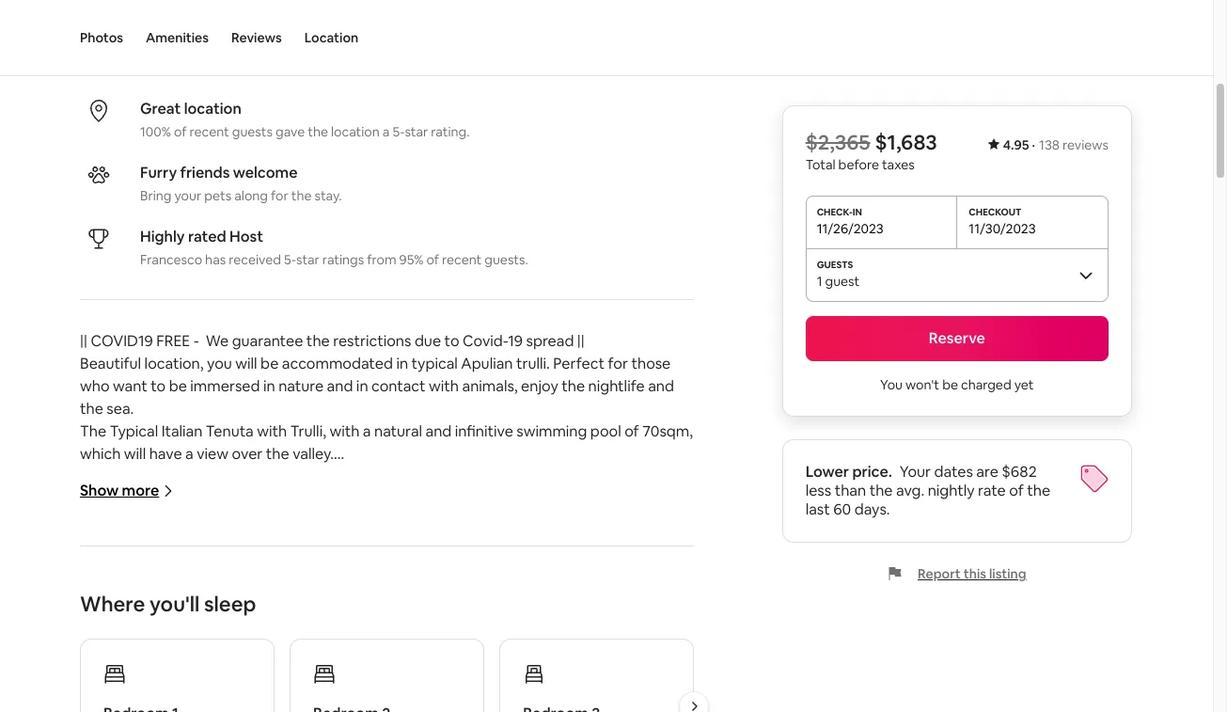 Task type: locate. For each thing, give the bounding box(es) containing it.
typical inside || covid19 free -  we guarantee the restrictions due to covid-19 spread || beautiful location, you will be accommodated in typical apulian trulli. perfect for those who want to be immersed in nature and in contact with animals, enjoy the nightlife and the sea. the typical italian tenuta with trulli, with a natural and infinitive swimming pool of 70sqm, which will have a view over the valley.
[[412, 354, 458, 374]]

welcome up along
[[233, 163, 298, 183]]

0 vertical spatial houses
[[172, 580, 221, 600]]

1 vertical spatial for
[[608, 354, 628, 374]]

this
[[964, 565, 987, 582]]

to down location,
[[151, 377, 166, 396]]

francesco
[[140, 251, 202, 268]]

|| up for
[[80, 535, 87, 554]]

recent up friends
[[190, 123, 229, 140]]

you down we
[[207, 354, 232, 374]]

welcome down valley.
[[318, 467, 381, 487]]

rated
[[188, 227, 226, 247]]

1 vertical spatial bedrooms
[[295, 693, 367, 712]]

2 vertical spatial will
[[196, 467, 217, 487]]

0 vertical spatial typical
[[412, 354, 458, 374]]

1 vertical spatial star
[[296, 251, 320, 268]]

single
[[388, 693, 428, 712]]

2 horizontal spatial guests
[[553, 535, 599, 554]]

.
[[608, 602, 612, 622]]

you inside || covid19 free -  we guarantee the restrictions due to covid-19 spread || beautiful location, you will be accommodated in typical apulian trulli. perfect for those who want to be immersed in nature and in contact with animals, enjoy the nightlife and the sea. the typical italian tenuta with trulli, with a natural and infinitive swimming pool of 70sqm, which will have a view over the valley.
[[207, 354, 232, 374]]

the right the gave
[[308, 123, 328, 140]]

0 vertical spatial guests
[[107, 25, 154, 44]]

in down accommodated
[[356, 377, 368, 396]]

listing
[[990, 565, 1027, 582]]

1 vertical spatial apulian
[[253, 602, 305, 622]]

recent inside great location 100% of recent guests gave the location a 5-star rating.
[[190, 123, 229, 140]]

2 vertical spatial guests
[[553, 535, 599, 554]]

and down offer
[[224, 580, 250, 600]]

trulli
[[308, 602, 338, 622]]

2 horizontal spatial will
[[235, 354, 257, 374]]

of right cones
[[159, 602, 173, 622]]

· left 10
[[157, 25, 160, 44]]

1 horizontal spatial typical
[[412, 354, 458, 374]]

0 horizontal spatial typical
[[203, 602, 250, 622]]

gave
[[276, 123, 305, 140]]

0 horizontal spatial will
[[124, 444, 146, 464]]

the up pleased
[[266, 444, 289, 464]]

bedrooms
[[182, 25, 254, 44], [295, 693, 367, 712]]

of right 95%
[[427, 251, 439, 268]]

than
[[835, 481, 867, 501]]

1 horizontal spatial houses
[[172, 580, 221, 600]]

has inside || the apartments disposition allows the complete isolation between guests || for your holiday we offer you a perfect destination: a villa. consisting in three independent houses and possibly adjoining, completely built in stone in the early '800. four cones of the typical apulian trulli frame the beautiful view of the murgia . the houses are inclusive of all the facilities: tv set , kitchen (with oven and fridge), bathroom and wireless internet. the first house (il vigneto) has a breathtaking view of the vineyard on the estate. it is composed of two large double bedrooms , a single bedroom, a spacious living room wit
[[264, 670, 287, 690]]

· left the 138
[[1033, 136, 1036, 153]]

with right trulli,
[[330, 422, 360, 441]]

0 horizontal spatial with
[[257, 422, 287, 441]]

0 horizontal spatial welcome
[[233, 163, 298, 183]]

guests inside great location 100% of recent guests gave the location a 5-star rating.
[[232, 123, 273, 140]]

bedrooms inside || the apartments disposition allows the complete isolation between guests || for your holiday we offer you a perfect destination: a villa. consisting in three independent houses and possibly adjoining, completely built in stone in the early '800. four cones of the typical apulian trulli frame the beautiful view of the murgia . the houses are inclusive of all the facilities: tv set , kitchen (with oven and fridge), bathroom and wireless internet. the first house (il vigneto) has a breathtaking view of the vineyard on the estate. it is composed of two large double bedrooms , a single bedroom, a spacious living room wit
[[295, 693, 367, 712]]

0 vertical spatial view
[[197, 444, 229, 464]]

four
[[80, 602, 111, 622]]

1 vertical spatial you
[[253, 557, 278, 577]]

1 horizontal spatial are
[[977, 462, 999, 482]]

1 vertical spatial are
[[162, 625, 184, 645]]

0 vertical spatial welcome
[[233, 163, 298, 183]]

apulian inside || the apartments disposition allows the complete isolation between guests || for your holiday we offer you a perfect destination: a villa. consisting in three independent houses and possibly adjoining, completely built in stone in the early '800. four cones of the typical apulian trulli frame the beautiful view of the murgia . the houses are inclusive of all the facilities: tv set , kitchen (with oven and fridge), bathroom and wireless internet. the first house (il vigneto) has a breathtaking view of the vineyard on the estate. it is composed of two large double bedrooms , a single bedroom, a spacious living room wit
[[253, 602, 305, 622]]

0 horizontal spatial star
[[296, 251, 320, 268]]

0 horizontal spatial you
[[207, 354, 232, 374]]

the right rate
[[1028, 481, 1051, 501]]

in left the nature
[[263, 377, 275, 396]]

0 horizontal spatial has
[[205, 251, 226, 268]]

your
[[900, 462, 932, 482]]

next image
[[689, 701, 700, 712]]

0 horizontal spatial ,
[[370, 693, 373, 712]]

guests right 16+
[[107, 25, 154, 44]]

stone
[[513, 580, 553, 600]]

your down friends
[[175, 187, 202, 204]]

to down valley.
[[300, 467, 315, 487]]

will up immersed
[[235, 354, 257, 374]]

with right contact
[[429, 377, 459, 396]]

1 horizontal spatial with
[[330, 422, 360, 441]]

1 horizontal spatial bedrooms
[[295, 693, 367, 712]]

and up house
[[152, 648, 179, 667]]

1 horizontal spatial will
[[196, 467, 217, 487]]

in right built
[[498, 580, 510, 600]]

are inside || the apartments disposition allows the complete isolation between guests || for your holiday we offer you a perfect destination: a villa. consisting in three independent houses and possibly adjoining, completely built in stone in the early '800. four cones of the typical apulian trulli frame the beautiful view of the murgia . the houses are inclusive of all the facilities: tv set , kitchen (with oven and fridge), bathroom and wireless internet. the first house (il vigneto) has a breathtaking view of the vineyard on the estate. it is composed of two large double bedrooms , a single bedroom, a spacious living room wit
[[162, 625, 184, 645]]

to right due
[[445, 331, 460, 351]]

three
[[569, 557, 607, 577]]

photos
[[80, 29, 123, 46]]

$2,365
[[806, 129, 871, 155]]

less
[[806, 481, 832, 501]]

oven
[[523, 625, 556, 645]]

the inside furry friends welcome bring your pets along for the stay.
[[291, 187, 312, 204]]

the down four
[[80, 625, 106, 645]]

5- left the rating.
[[393, 123, 405, 140]]

0 vertical spatial has
[[205, 251, 226, 268]]

1 vertical spatial your
[[106, 557, 136, 577]]

and down "those"
[[648, 377, 675, 396]]

0 vertical spatial your
[[175, 187, 202, 204]]

of right rate
[[1010, 481, 1024, 501]]

0 vertical spatial are
[[977, 462, 999, 482]]

avg.
[[897, 481, 925, 501]]

your up independent
[[106, 557, 136, 577]]

recent left guests.
[[442, 251, 482, 268]]

view up (with
[[478, 602, 510, 622]]

guests up three
[[553, 535, 599, 554]]

of
[[174, 123, 187, 140], [427, 251, 439, 268], [625, 422, 639, 441], [1010, 481, 1024, 501], [159, 602, 173, 622], [513, 602, 528, 622], [249, 625, 264, 645], [430, 670, 444, 690], [158, 693, 172, 712]]

your
[[175, 187, 202, 204], [106, 557, 136, 577]]

guests left the gave
[[232, 123, 273, 140]]

0 vertical spatial you
[[207, 354, 232, 374]]

you inside || the apartments disposition allows the complete isolation between guests || for your holiday we offer you a perfect destination: a villa. consisting in three independent houses and possibly adjoining, completely built in stone in the early '800. four cones of the typical apulian trulli frame the beautiful view of the murgia . the houses are inclusive of all the facilities: tv set , kitchen (with oven and fridge), bathroom and wireless internet. the first house (il vigneto) has a breathtaking view of the vineyard on the estate. it is composed of two large double bedrooms , a single bedroom, a spacious living room wit
[[253, 557, 278, 577]]

reviews button
[[231, 0, 282, 75]]

1 vertical spatial houses
[[110, 625, 158, 645]]

1 horizontal spatial you
[[253, 557, 278, 577]]

of right pool
[[625, 422, 639, 441]]

independent
[[80, 580, 169, 600]]

typical up "inclusive"
[[203, 602, 250, 622]]

rate
[[979, 481, 1007, 501]]

a down internet.
[[291, 670, 299, 690]]

1 horizontal spatial view
[[394, 670, 426, 690]]

the up murgia
[[571, 580, 595, 600]]

1 horizontal spatial recent
[[442, 251, 482, 268]]

typical down due
[[412, 354, 458, 374]]

of inside || covid19 free -  we guarantee the restrictions due to covid-19 spread || beautiful location, you will be accommodated in typical apulian trulli. perfect for those who want to be immersed in nature and in contact with animals, enjoy the nightlife and the sea. the typical italian tenuta with trulli, with a natural and infinitive swimming pool of 70sqm, which will have a view over the valley.
[[625, 422, 639, 441]]

the inside great location 100% of recent guests gave the location a 5-star rating.
[[308, 123, 328, 140]]

location right great
[[184, 99, 242, 119]]

2 horizontal spatial view
[[478, 602, 510, 622]]

0 vertical spatial for
[[271, 187, 289, 204]]

will right family
[[196, 467, 217, 487]]

1 vertical spatial guests
[[232, 123, 273, 140]]

the left stay.
[[291, 187, 312, 204]]

apulian inside || covid19 free -  we guarantee the restrictions due to covid-19 spread || beautiful location, you will be accommodated in typical apulian trulli. perfect for those who want to be immersed in nature and in contact with animals, enjoy the nightlife and the sea. the typical italian tenuta with trulli, with a natural and infinitive swimming pool of 70sqm, which will have a view over the valley.
[[461, 354, 513, 374]]

guarantee
[[232, 331, 303, 351]]

restrictions
[[333, 331, 412, 351]]

composed
[[80, 693, 154, 712]]

of inside your dates are $682 less than the avg. nightly rate of the last 60 days.
[[1010, 481, 1024, 501]]

1 vertical spatial location
[[331, 123, 380, 140]]

the left first
[[80, 670, 106, 690]]

$2,365 $1,683 total before taxes
[[806, 129, 938, 173]]

1 vertical spatial recent
[[442, 251, 482, 268]]

houses down cones
[[110, 625, 158, 645]]

5- inside great location 100% of recent guests gave the location a 5-star rating.
[[393, 123, 405, 140]]

total
[[806, 156, 836, 173]]

trulli,
[[290, 422, 326, 441]]

2 horizontal spatial with
[[429, 377, 459, 396]]

0 vertical spatial 5-
[[393, 123, 405, 140]]

will down typical
[[124, 444, 146, 464]]

, down breathtaking
[[370, 693, 373, 712]]

0 horizontal spatial view
[[197, 444, 229, 464]]

1 vertical spatial to
[[151, 377, 166, 396]]

0 vertical spatial will
[[235, 354, 257, 374]]

0 horizontal spatial to
[[151, 377, 166, 396]]

1 vertical spatial has
[[264, 670, 287, 690]]

the up bedroom,
[[447, 670, 471, 690]]

the up which
[[80, 422, 106, 441]]

1 horizontal spatial has
[[264, 670, 287, 690]]

large
[[206, 693, 240, 712]]

location right the gave
[[331, 123, 380, 140]]

0 horizontal spatial 5-
[[284, 251, 296, 268]]

0 horizontal spatial apulian
[[253, 602, 305, 622]]

is
[[648, 670, 658, 690]]

facilities:
[[312, 625, 372, 645]]

highly rated host francesco has received 5-star ratings from 95% of recent guests.
[[140, 227, 529, 268]]

5- right received
[[284, 251, 296, 268]]

0 horizontal spatial recent
[[190, 123, 229, 140]]

10
[[164, 25, 179, 44]]

report this listing button
[[888, 565, 1027, 582]]

apulian down the "possibly"
[[253, 602, 305, 622]]

a down italian
[[185, 444, 194, 464]]

star left the rating.
[[405, 123, 428, 140]]

taxes
[[883, 156, 915, 173]]

sea.
[[107, 399, 134, 419]]

and down murgia
[[560, 625, 586, 645]]

1 vertical spatial will
[[124, 444, 146, 464]]

the up perfect
[[330, 535, 353, 554]]

0 vertical spatial apulian
[[461, 354, 513, 374]]

in right stone
[[556, 580, 568, 600]]

welcome
[[233, 163, 298, 183], [318, 467, 381, 487]]

(il
[[186, 670, 197, 690]]

accommodated
[[282, 354, 393, 374]]

for up "nightlife"
[[608, 354, 628, 374]]

baths
[[348, 25, 387, 44]]

the inside || covid19 free -  we guarantee the restrictions due to covid-19 spread || beautiful location, you will be accommodated in typical apulian trulli. perfect for those who want to be immersed in nature and in contact with animals, enjoy the nightlife and the sea. the typical italian tenuta with trulli, with a natural and infinitive swimming pool of 70sqm, which will have a view over the valley.
[[80, 422, 106, 441]]

of up bedroom,
[[430, 670, 444, 690]]

frame
[[342, 602, 383, 622]]

immersed
[[190, 377, 260, 396]]

$682
[[1002, 462, 1038, 482]]

1 horizontal spatial your
[[175, 187, 202, 204]]

|| up perfect
[[578, 331, 585, 351]]

covid19
[[91, 331, 153, 351]]

1 horizontal spatial location
[[331, 123, 380, 140]]

has down internet.
[[264, 670, 287, 690]]

are inside your dates are $682 less than the avg. nightly rate of the last 60 days.
[[977, 462, 999, 482]]

possibly
[[254, 580, 310, 600]]

view down tenuta at the left of page
[[197, 444, 229, 464]]

0 vertical spatial bedrooms
[[182, 25, 254, 44]]

beds
[[280, 25, 314, 44]]

0 vertical spatial to
[[445, 331, 460, 351]]

4.5
[[324, 25, 345, 44]]

1 vertical spatial ,
[[370, 693, 373, 712]]

(with
[[485, 625, 519, 645]]

bedroom,
[[432, 693, 500, 712]]

photos button
[[80, 0, 123, 75]]

are left $682
[[977, 462, 999, 482]]

1 horizontal spatial star
[[405, 123, 428, 140]]

covid-
[[463, 331, 508, 351]]

138
[[1040, 136, 1060, 153]]

reviews
[[231, 29, 282, 46]]

will
[[235, 354, 257, 374], [124, 444, 146, 464], [196, 467, 217, 487]]

0 horizontal spatial for
[[271, 187, 289, 204]]

typical
[[412, 354, 458, 374], [203, 602, 250, 622]]

1 horizontal spatial guests
[[232, 123, 273, 140]]

0 horizontal spatial guests
[[107, 25, 154, 44]]

star
[[405, 123, 428, 140], [296, 251, 320, 268]]

5-
[[393, 123, 405, 140], [284, 251, 296, 268]]

,
[[423, 625, 427, 645], [370, 693, 373, 712]]

view up single
[[394, 670, 426, 690]]

0 horizontal spatial are
[[162, 625, 184, 645]]

1 vertical spatial welcome
[[318, 467, 381, 487]]

houses
[[172, 580, 221, 600], [110, 625, 158, 645]]

0 vertical spatial recent
[[190, 123, 229, 140]]

pleased
[[242, 467, 297, 487]]

it
[[635, 670, 644, 690]]

lower
[[806, 462, 850, 482]]

you up the "possibly"
[[253, 557, 278, 577]]

adjoining,
[[313, 580, 380, 600]]

, right set
[[423, 625, 427, 645]]

0 horizontal spatial your
[[106, 557, 136, 577]]

houses down we
[[172, 580, 221, 600]]

-
[[194, 331, 199, 351]]

star left the "ratings"
[[296, 251, 320, 268]]

0 vertical spatial location
[[184, 99, 242, 119]]

are down you'll
[[162, 625, 184, 645]]

1 vertical spatial 5-
[[284, 251, 296, 268]]

of down house
[[158, 693, 172, 712]]

along
[[235, 187, 268, 204]]

4.95
[[1004, 136, 1030, 153]]

with up 'over'
[[257, 422, 287, 441]]

1 vertical spatial view
[[478, 602, 510, 622]]

welcome inside furry friends welcome bring your pets along for the stay.
[[233, 163, 298, 183]]

11/30/2023
[[969, 220, 1036, 237]]

1 horizontal spatial 5-
[[393, 123, 405, 140]]

a left natural
[[363, 422, 371, 441]]

0 horizontal spatial location
[[184, 99, 242, 119]]

1 horizontal spatial to
[[300, 467, 315, 487]]

0 vertical spatial ,
[[423, 625, 427, 645]]

1 horizontal spatial for
[[608, 354, 628, 374]]

destination:
[[349, 557, 430, 577]]

a left the rating.
[[383, 123, 390, 140]]

amenities button
[[146, 0, 209, 75]]

cones
[[114, 602, 156, 622]]

guest
[[826, 273, 860, 290]]

of inside great location 100% of recent guests gave the location a 5-star rating.
[[174, 123, 187, 140]]

1 horizontal spatial apulian
[[461, 354, 513, 374]]

friends
[[180, 163, 230, 183]]

· left 4.5
[[318, 25, 321, 44]]

0 vertical spatial star
[[405, 123, 428, 140]]

of right '100%'
[[174, 123, 187, 140]]

1 vertical spatial typical
[[203, 602, 250, 622]]



Task type: describe. For each thing, give the bounding box(es) containing it.
11/26/2023
[[817, 220, 884, 237]]

show more
[[80, 481, 159, 501]]

natural
[[374, 422, 423, 441]]

sleep
[[204, 591, 256, 617]]

price.
[[853, 462, 893, 482]]

view inside || covid19 free -  we guarantee the restrictions due to covid-19 spread || beautiful location, you will be accommodated in typical apulian trulli. perfect for those who want to be immersed in nature and in contact with animals, enjoy the nightlife and the sea. the typical italian tenuta with trulli, with a natural and infinitive swimming pool of 70sqm, which will have a view over the valley.
[[197, 444, 229, 464]]

over
[[232, 444, 263, 464]]

star inside highly rated host francesco has received 5-star ratings from 95% of recent guests.
[[296, 251, 320, 268]]

and right natural
[[426, 422, 452, 441]]

a left villa.
[[434, 557, 442, 577]]

has inside highly rated host francesco has received 5-star ratings from 95% of recent guests.
[[205, 251, 226, 268]]

in left three
[[554, 557, 566, 577]]

breathtaking
[[302, 670, 391, 690]]

a up the "possibly"
[[282, 557, 290, 577]]

of down stone
[[513, 602, 528, 622]]

double
[[244, 693, 292, 712]]

where
[[80, 591, 145, 617]]

infinitive
[[455, 422, 514, 441]]

between
[[487, 535, 549, 554]]

the right all
[[285, 625, 308, 645]]

swimming
[[517, 422, 587, 441]]

rating.
[[431, 123, 470, 140]]

0 horizontal spatial houses
[[110, 625, 158, 645]]

and down accommodated
[[327, 377, 353, 396]]

vineyard
[[474, 670, 533, 690]]

the right on
[[557, 670, 580, 690]]

dates
[[935, 462, 974, 482]]

beautiful
[[413, 602, 475, 622]]

a left single
[[377, 693, 385, 712]]

show
[[80, 481, 119, 501]]

set
[[398, 625, 420, 645]]

which
[[80, 444, 121, 464]]

reserve button
[[806, 316, 1109, 361]]

built
[[464, 580, 495, 600]]

2 horizontal spatial to
[[445, 331, 460, 351]]

animals,
[[462, 377, 518, 396]]

0 horizontal spatial bedrooms
[[182, 25, 254, 44]]

where you'll sleep
[[80, 591, 256, 617]]

report this listing
[[918, 565, 1027, 582]]

wireless
[[182, 648, 237, 667]]

a down vineyard
[[503, 693, 511, 712]]

the up oven
[[531, 602, 554, 622]]

for
[[80, 557, 102, 577]]

1 guest
[[817, 273, 860, 290]]

a inside great location 100% of recent guests gave the location a 5-star rating.
[[383, 123, 390, 140]]

the down perfect
[[562, 377, 585, 396]]

|| up three
[[602, 535, 610, 554]]

the up for
[[91, 535, 117, 554]]

recent inside highly rated host francesco has received 5-star ratings from 95% of recent guests.
[[442, 251, 482, 268]]

great location 100% of recent guests gave the location a 5-star rating.
[[140, 99, 470, 140]]

received
[[229, 251, 281, 268]]

consisting
[[478, 557, 551, 577]]

you for will
[[207, 354, 232, 374]]

complete
[[356, 535, 423, 554]]

yet
[[1015, 376, 1035, 393]]

16+
[[80, 25, 104, 44]]

|| up beautiful
[[80, 331, 87, 351]]

the left avg.
[[870, 481, 893, 501]]

nightlife
[[589, 377, 645, 396]]

you won't be charged yet
[[881, 376, 1035, 393]]

star inside great location 100% of recent guests gave the location a 5-star rating.
[[405, 123, 428, 140]]

tv
[[375, 625, 395, 645]]

the down the who
[[80, 399, 103, 419]]

be down 'over'
[[221, 467, 239, 487]]

11
[[264, 25, 277, 44]]

in up contact
[[396, 354, 408, 374]]

|| covid19 free -  we guarantee the restrictions due to covid-19 spread || beautiful location, you will be accommodated in typical apulian trulli. perfect for those who want to be immersed in nature and in contact with animals, enjoy the nightlife and the sea. the typical italian tenuta with trulli, with a natural and infinitive swimming pool of 70sqm, which will have a view over the valley.
[[80, 331, 697, 464]]

70sqm,
[[643, 422, 693, 441]]

reserve
[[929, 328, 986, 348]]

1 horizontal spatial welcome
[[318, 467, 381, 487]]

of inside highly rated host francesco has received 5-star ratings from 95% of recent guests.
[[427, 251, 439, 268]]

estate.
[[584, 670, 631, 690]]

spread
[[526, 331, 574, 351]]

free
[[156, 331, 190, 351]]

semeraro family will be pleased to welcome you.
[[80, 467, 413, 487]]

1 horizontal spatial ,
[[423, 625, 427, 645]]

tenuta
[[206, 422, 254, 441]]

of left all
[[249, 625, 264, 645]]

isolation
[[426, 535, 484, 554]]

· left 11
[[257, 25, 261, 44]]

be right won't
[[943, 376, 959, 393]]

early
[[598, 580, 631, 600]]

semeraro
[[80, 467, 147, 487]]

fridge),
[[589, 625, 639, 645]]

guests inside || the apartments disposition allows the complete isolation between guests || for your holiday we offer you a perfect destination: a villa. consisting in three independent houses and possibly adjoining, completely built in stone in the early '800. four cones of the typical apulian trulli frame the beautiful view of the murgia . the houses are inclusive of all the facilities: tv set , kitchen (with oven and fridge), bathroom and wireless internet. the first house (il vigneto) has a breathtaking view of the vineyard on the estate. it is composed of two large double bedrooms , a single bedroom, a spacious living room wit
[[553, 535, 599, 554]]

more
[[122, 481, 159, 501]]

furry
[[140, 163, 177, 183]]

'800.
[[635, 580, 668, 600]]

italian
[[161, 422, 203, 441]]

won't
[[906, 376, 940, 393]]

you.
[[385, 467, 413, 487]]

show more button
[[80, 481, 174, 501]]

be down guarantee
[[261, 354, 279, 374]]

highly
[[140, 227, 185, 247]]

nature
[[279, 377, 324, 396]]

for inside furry friends welcome bring your pets along for the stay.
[[271, 187, 289, 204]]

nightly
[[928, 481, 975, 501]]

the up set
[[386, 602, 410, 622]]

you
[[881, 376, 903, 393]]

typical inside || the apartments disposition allows the complete isolation between guests || for your holiday we offer you a perfect destination: a villa. consisting in three independent houses and possibly adjoining, completely built in stone in the early '800. four cones of the typical apulian trulli frame the beautiful view of the murgia . the houses are inclusive of all the facilities: tv set , kitchen (with oven and fridge), bathroom and wireless internet. the first house (il vigneto) has a breathtaking view of the vineyard on the estate. it is composed of two large double bedrooms , a single bedroom, a spacious living room wit
[[203, 602, 250, 622]]

kitchen
[[430, 625, 481, 645]]

offer
[[216, 557, 250, 577]]

2 vertical spatial view
[[394, 670, 426, 690]]

bathroom
[[80, 648, 149, 667]]

have
[[149, 444, 182, 464]]

for inside || covid19 free -  we guarantee the restrictions due to covid-19 spread || beautiful location, you will be accommodated in typical apulian trulli. perfect for those who want to be immersed in nature and in contact with animals, enjoy the nightlife and the sea. the typical italian tenuta with trulli, with a natural and infinitive swimming pool of 70sqm, which will have a view over the valley.
[[608, 354, 628, 374]]

2 vertical spatial to
[[300, 467, 315, 487]]

due
[[415, 331, 441, 351]]

5- inside highly rated host francesco has received 5-star ratings from 95% of recent guests.
[[284, 251, 296, 268]]

you for a
[[253, 557, 278, 577]]

valley.
[[293, 444, 334, 464]]

holiday
[[140, 557, 189, 577]]

two
[[175, 693, 202, 712]]

your inside furry friends welcome bring your pets along for the stay.
[[175, 187, 202, 204]]

guests.
[[485, 251, 529, 268]]

on
[[536, 670, 554, 690]]

host
[[230, 227, 263, 247]]

be down location,
[[169, 377, 187, 396]]

16+ guests · 10 bedrooms · 11 beds · 4.5 baths
[[80, 25, 387, 44]]

location button
[[305, 0, 359, 75]]

the up accommodated
[[307, 331, 330, 351]]

great
[[140, 99, 181, 119]]

reviews
[[1063, 136, 1109, 153]]

the up "inclusive"
[[177, 602, 200, 622]]

amenities
[[146, 29, 209, 46]]

your inside || the apartments disposition allows the complete isolation between guests || for your holiday we offer you a perfect destination: a villa. consisting in three independent houses and possibly adjoining, completely built in stone in the early '800. four cones of the typical apulian trulli frame the beautiful view of the murgia . the houses are inclusive of all the facilities: tv set , kitchen (with oven and fridge), bathroom and wireless internet. the first house (il vigneto) has a breathtaking view of the vineyard on the estate. it is composed of two large double bedrooms , a single bedroom, a spacious living room wit
[[106, 557, 136, 577]]

location,
[[145, 354, 204, 374]]



Task type: vqa. For each thing, say whether or not it's contained in the screenshot.
12
no



